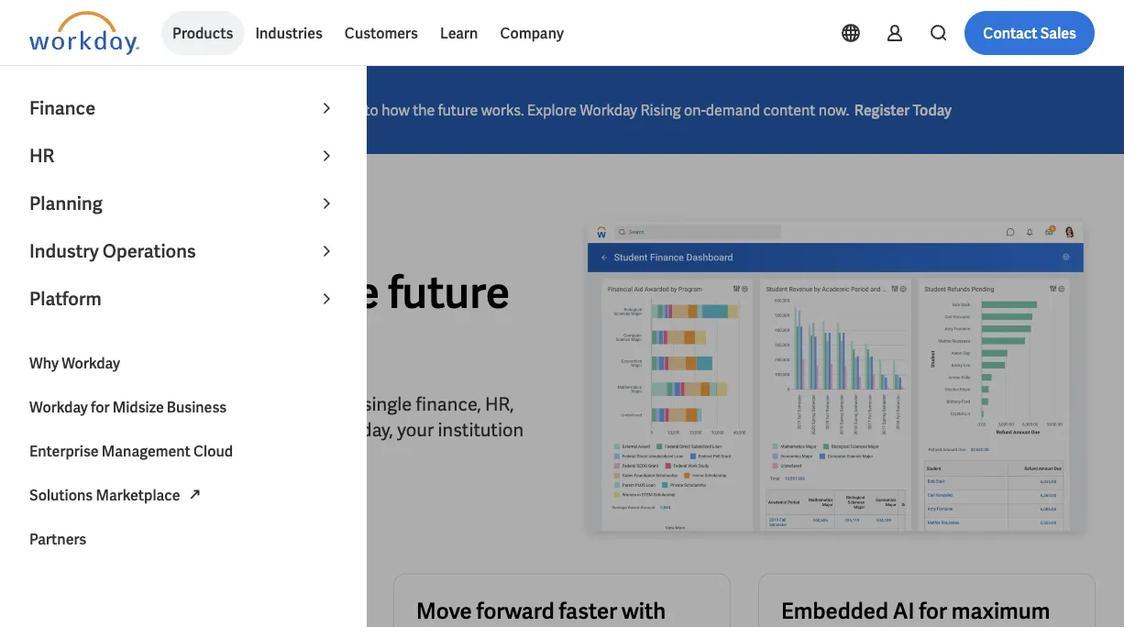 Task type: locate. For each thing, give the bounding box(es) containing it.
2 vertical spatial your
[[397, 418, 434, 442]]

now.
[[819, 100, 850, 120]]

workday for midsize business
[[29, 398, 227, 417]]

workday,
[[319, 418, 393, 442]]

why workday
[[29, 354, 120, 373]]

partners
[[29, 530, 87, 549]]

embedded ai for maximum performance.
[[782, 597, 1051, 627]]

finance,
[[416, 393, 481, 417]]

go to the homepage image
[[29, 11, 139, 55]]

performance.
[[782, 626, 916, 627]]

future inside accelerate your institution for the future of your students.
[[388, 264, 510, 321]]

industry
[[29, 239, 99, 263]]

learn button
[[429, 11, 489, 55]]

institution down hr,
[[438, 418, 524, 442]]

accelerate
[[63, 444, 150, 468]]

hr,
[[485, 393, 514, 417]]

system
[[213, 418, 272, 442]]

workday left rising
[[580, 100, 638, 120]]

0 vertical spatial your
[[255, 213, 345, 270]]

why workday link
[[18, 341, 349, 385]]

the inside accelerate your institution for the future of your students.
[[312, 264, 380, 321]]

from
[[276, 418, 315, 442]]

why
[[29, 354, 59, 373]]

a
[[349, 393, 359, 417]]

1 vertical spatial the
[[312, 264, 380, 321]]

contact sales link
[[965, 11, 1095, 55]]

the
[[413, 100, 435, 120], [312, 264, 380, 321]]

view demo (3:37)
[[77, 496, 192, 515]]

content
[[764, 100, 816, 120]]

0 horizontal spatial your
[[79, 315, 168, 373]]

rising
[[641, 100, 681, 120]]

1 horizontal spatial your
[[255, 213, 345, 270]]

institution inside higher education is evolving fast. with a single finance, hr, student, and planning system from workday, your institution can accelerate for what's next.
[[438, 418, 524, 442]]

management
[[102, 442, 191, 461]]

enterprise management cloud
[[29, 442, 233, 461]]

institution down operations
[[29, 264, 238, 321]]

workday right the "why"
[[62, 354, 120, 373]]

contact sales
[[984, 23, 1077, 43]]

for inside the embedded ai for maximum performance.
[[919, 597, 948, 625]]

midsize
[[113, 398, 164, 417]]

0 vertical spatial the
[[413, 100, 435, 120]]

1 horizontal spatial institution
[[438, 418, 524, 442]]

future
[[438, 100, 478, 120], [388, 264, 510, 321]]

industries button
[[244, 11, 334, 55]]

finance
[[29, 96, 96, 120]]

2 vertical spatial workday
[[29, 398, 88, 417]]

planning
[[137, 418, 209, 442]]

your
[[255, 213, 345, 270], [79, 315, 168, 373], [397, 418, 434, 442]]

1 horizontal spatial the
[[413, 100, 435, 120]]

demo
[[113, 496, 152, 515]]

0 horizontal spatial the
[[312, 264, 380, 321]]

1 vertical spatial workday
[[62, 354, 120, 373]]

customers
[[345, 23, 418, 43]]

1 vertical spatial your
[[79, 315, 168, 373]]

1 vertical spatial institution
[[438, 418, 524, 442]]

products
[[172, 23, 233, 43]]

0 horizontal spatial institution
[[29, 264, 238, 321]]

workday
[[580, 100, 638, 120], [62, 354, 120, 373], [29, 398, 88, 417]]

collaborative,
[[416, 626, 552, 627]]

industry operations
[[29, 239, 196, 263]]

and
[[102, 418, 133, 442]]

contact
[[984, 23, 1038, 43]]

higher
[[29, 393, 85, 417]]

next.
[[238, 444, 278, 468]]

workday up student, at the bottom left of the page
[[29, 398, 88, 417]]

for
[[247, 264, 304, 321], [91, 398, 110, 417], [154, 444, 177, 468], [919, 597, 948, 625]]

cloud
[[194, 442, 233, 461]]

1 vertical spatial future
[[388, 264, 510, 321]]

2 horizontal spatial your
[[397, 418, 434, 442]]

institution
[[29, 264, 238, 321], [438, 418, 524, 442]]

today
[[913, 100, 952, 120]]

company
[[500, 23, 564, 43]]

0 vertical spatial institution
[[29, 264, 238, 321]]

0 vertical spatial future
[[438, 100, 478, 120]]



Task type: vqa. For each thing, say whether or not it's contained in the screenshot.
Find
no



Task type: describe. For each thing, give the bounding box(es) containing it.
evolving
[[194, 393, 263, 417]]

marketplace
[[96, 486, 180, 505]]

student,
[[29, 418, 98, 442]]

how
[[382, 100, 410, 120]]

faster
[[559, 597, 618, 625]]

view
[[77, 496, 110, 515]]

planning
[[29, 192, 103, 216]]

partners link
[[18, 517, 349, 561]]

industry operations button
[[18, 227, 349, 275]]

on-
[[684, 100, 706, 120]]

solutions marketplace
[[29, 486, 180, 505]]

fast.
[[267, 393, 303, 417]]

finance button
[[18, 84, 349, 132]]

sales
[[1041, 23, 1077, 43]]

ai
[[893, 597, 915, 625]]

with
[[622, 597, 666, 625]]

accelerate
[[29, 213, 247, 270]]

learn
[[440, 23, 478, 43]]

forward
[[477, 597, 555, 625]]

of
[[29, 315, 70, 373]]

screenshot of student finance dashboard showing financial aid by program, student revenue by academic period, and student refunds pending. image
[[577, 213, 1095, 545]]

planning button
[[18, 180, 349, 227]]

move forward faster with collaborative, continuou
[[416, 597, 670, 627]]

solutions
[[29, 486, 93, 505]]

hr button
[[18, 132, 349, 180]]

explore
[[528, 100, 577, 120]]

students.
[[177, 315, 365, 373]]

solutions marketplace link
[[18, 473, 349, 517]]

workday for midsize business link
[[18, 385, 349, 429]]

higher education is evolving fast. with a single finance, hr, student, and planning system from workday, your institution can accelerate for what's next.
[[29, 393, 524, 468]]

maximum
[[952, 597, 1051, 625]]

hr
[[29, 144, 54, 168]]

move
[[416, 597, 472, 625]]

register today link
[[849, 99, 958, 122]]

education
[[89, 393, 173, 417]]

for inside accelerate your institution for the future of your students.
[[247, 264, 304, 321]]

accelerate your institution for the future of your students.
[[29, 213, 510, 373]]

institution inside accelerate your institution for the future of your students.
[[29, 264, 238, 321]]

0 vertical spatial workday
[[580, 100, 638, 120]]

view demo (3:37) link
[[29, 484, 210, 528]]

(3:37)
[[155, 496, 192, 515]]

company button
[[489, 11, 575, 55]]

demand
[[706, 100, 760, 120]]

industries
[[255, 23, 323, 43]]

your inside higher education is evolving fast. with a single finance, hr, student, and planning system from workday, your institution can accelerate for what's next.
[[397, 418, 434, 442]]

works.
[[481, 100, 524, 120]]

single
[[363, 393, 412, 417]]

for inside higher education is evolving fast. with a single finance, hr, student, and planning system from workday, your institution can accelerate for what's next.
[[154, 444, 177, 468]]

with
[[306, 393, 345, 417]]

opens in a new tab image
[[184, 484, 206, 506]]

into
[[352, 100, 379, 120]]

embedded
[[782, 597, 889, 625]]

dive into how the future works. explore workday rising on-demand content now. register today
[[320, 100, 952, 120]]

is
[[177, 393, 190, 417]]

what's
[[181, 444, 234, 468]]

dive
[[320, 100, 349, 120]]

register
[[855, 100, 910, 120]]

can
[[29, 444, 59, 468]]

enterprise management cloud link
[[18, 429, 349, 473]]

operations
[[103, 239, 196, 263]]

business
[[167, 398, 227, 417]]

enterprise
[[29, 442, 99, 461]]

platform
[[29, 287, 102, 311]]

customers button
[[334, 11, 429, 55]]

products button
[[161, 11, 244, 55]]

platform button
[[18, 275, 349, 323]]



